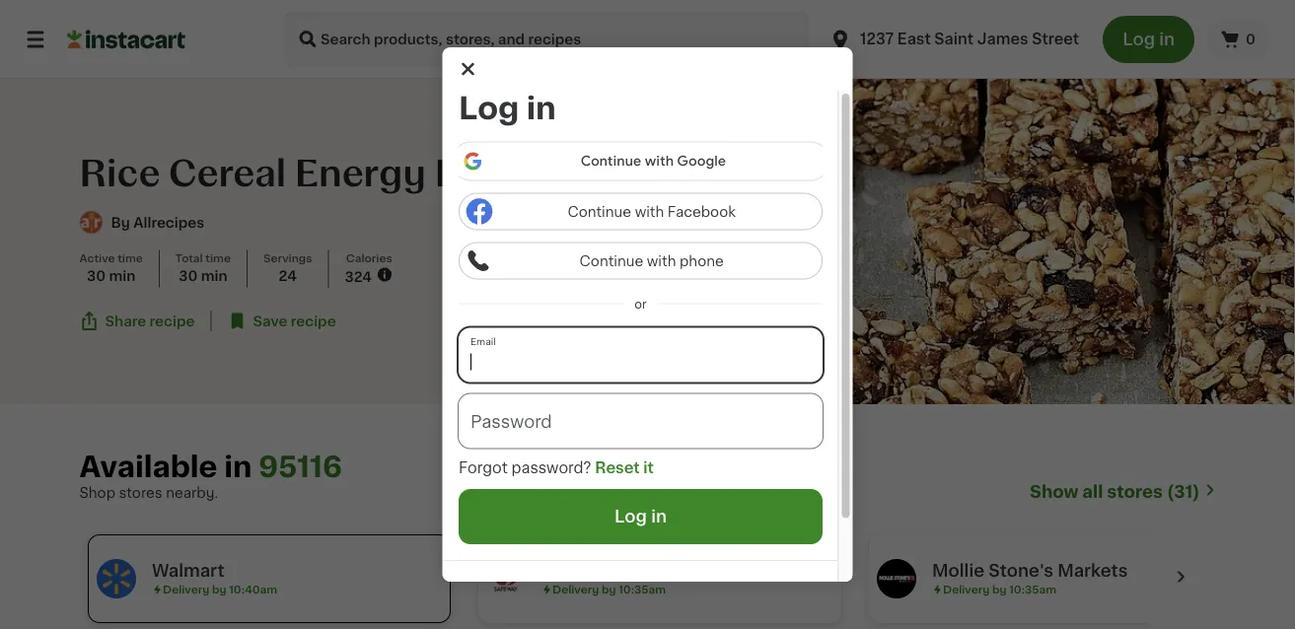 Task type: locate. For each thing, give the bounding box(es) containing it.
0 vertical spatial with
[[635, 205, 664, 219]]

2 recipe from the left
[[291, 314, 336, 328]]

delivery down walmart
[[162, 585, 209, 596]]

by
[[212, 585, 226, 596], [601, 585, 616, 596], [992, 585, 1007, 596]]

shop
[[79, 486, 115, 500]]

1 time from the left
[[118, 253, 143, 264]]

show all stores (31) button
[[1030, 482, 1216, 503]]

all
[[1083, 484, 1104, 501]]

3 delivery from the left
[[943, 585, 989, 596]]

total time 30 min
[[175, 253, 231, 283]]

log in button
[[1103, 16, 1195, 63], [458, 489, 822, 545]]

0
[[1246, 33, 1256, 46]]

continue up 'or'
[[579, 254, 643, 268]]

1 vertical spatial log
[[458, 93, 519, 123]]

1 vertical spatial log in
[[458, 93, 556, 123]]

with inside button
[[647, 254, 676, 268]]

continue with facebook button
[[458, 193, 822, 231]]

with
[[635, 205, 664, 219], [647, 254, 676, 268]]

1 horizontal spatial time
[[206, 253, 231, 264]]

2 horizontal spatial by
[[992, 585, 1007, 596]]

0 horizontal spatial 10:35am
[[618, 585, 666, 596]]

time inside active time 30 min
[[118, 253, 143, 264]]

rice
[[79, 156, 160, 191]]

save recipe button
[[227, 311, 336, 331]]

share recipe
[[105, 314, 195, 328]]

2 time from the left
[[206, 253, 231, 264]]

stores right all
[[1107, 484, 1163, 501]]

1 horizontal spatial delivery
[[552, 585, 599, 596]]

min inside total time 30 min
[[201, 269, 228, 283]]

1 delivery from the left
[[162, 585, 209, 596]]

0 horizontal spatial time
[[118, 253, 143, 264]]

bars
[[435, 156, 519, 191]]

by down stone's
[[992, 585, 1007, 596]]

1 horizontal spatial delivery by 10:35am
[[943, 585, 1056, 596]]

with left the phone
[[647, 254, 676, 268]]

Password password field
[[458, 394, 822, 449]]

1 horizontal spatial stores
[[1107, 484, 1163, 501]]

delivery by 10:35am down stone's
[[943, 585, 1056, 596]]

1 vertical spatial with
[[647, 254, 676, 268]]

2 vertical spatial log
[[614, 509, 647, 525]]

delivery down mollie
[[943, 585, 989, 596]]

0 horizontal spatial 30
[[87, 269, 106, 283]]

Email email field
[[458, 328, 822, 383]]

min down "active" at left top
[[109, 269, 136, 283]]

continue with phone button
[[458, 242, 822, 280]]

0 horizontal spatial log in
[[458, 93, 556, 123]]

0 vertical spatial continue
[[567, 205, 631, 219]]

share
[[105, 314, 146, 328]]

continue for continue with phone
[[579, 254, 643, 268]]

log in button down it
[[458, 489, 822, 545]]

2 horizontal spatial delivery
[[943, 585, 989, 596]]

30 inside active time 30 min
[[87, 269, 106, 283]]

delivery for safeway
[[552, 585, 599, 596]]

forgot
[[458, 461, 507, 476]]

1 10:35am from the left
[[618, 585, 666, 596]]

recipe right share
[[150, 314, 195, 328]]

delivery
[[162, 585, 209, 596], [552, 585, 599, 596], [943, 585, 989, 596]]

3 by from the left
[[992, 585, 1007, 596]]

stores
[[1107, 484, 1163, 501], [119, 486, 162, 500]]

recipe right save
[[291, 314, 336, 328]]

have
[[598, 582, 634, 596]]

0 horizontal spatial recipe
[[150, 314, 195, 328]]

2 by from the left
[[601, 585, 616, 596]]

0 horizontal spatial delivery
[[162, 585, 209, 596]]

24
[[279, 269, 297, 283]]

in
[[1160, 31, 1175, 48], [526, 93, 556, 123], [224, 453, 252, 482], [651, 509, 667, 525]]

by left 10:40am
[[212, 585, 226, 596]]

min
[[109, 269, 136, 283], [201, 269, 228, 283]]

mollie
[[932, 563, 984, 580]]

2 min from the left
[[201, 269, 228, 283]]

min for total time 30 min
[[201, 269, 228, 283]]

delivery by 10:35am down safeway
[[552, 585, 666, 596]]

by right don't
[[601, 585, 616, 596]]

95116
[[259, 453, 342, 482]]

forgot password? reset it
[[458, 461, 654, 476]]

1 recipe from the left
[[150, 314, 195, 328]]

delivery by 10:35am
[[552, 585, 666, 596], [943, 585, 1056, 596]]

reset
[[595, 461, 640, 476]]

1 horizontal spatial recipe
[[291, 314, 336, 328]]

show all stores (31)
[[1030, 484, 1200, 501]]

1 horizontal spatial log in
[[614, 509, 667, 525]]

instacart logo image
[[67, 28, 186, 51]]

allrecipes
[[133, 216, 204, 230]]

1 vertical spatial continue
[[579, 254, 643, 268]]

10:35am for mollie stone's markets
[[1009, 585, 1056, 596]]

30 for total time 30 min
[[179, 269, 198, 283]]

min for active time 30 min
[[109, 269, 136, 283]]

phone
[[679, 254, 724, 268]]

time
[[118, 253, 143, 264], [206, 253, 231, 264]]

1 by from the left
[[212, 585, 226, 596]]

0 horizontal spatial log in button
[[458, 489, 822, 545]]

30 down 'total'
[[179, 269, 198, 283]]

save recipe
[[253, 314, 336, 328]]

log in button left 0 button
[[1103, 16, 1195, 63]]

30
[[87, 269, 106, 283], [179, 269, 198, 283]]

30 inside total time 30 min
[[179, 269, 198, 283]]

time inside total time 30 min
[[206, 253, 231, 264]]

by for safeway
[[601, 585, 616, 596]]

delivery by 10:40am
[[162, 585, 277, 596]]

log in
[[1123, 31, 1175, 48], [458, 93, 556, 123], [614, 509, 667, 525]]

1 delivery by 10:35am from the left
[[552, 585, 666, 596]]

10:35am
[[618, 585, 666, 596], [1009, 585, 1056, 596]]

rice cereal energy bars image
[[648, 79, 1296, 405]]

it
[[643, 461, 654, 476]]

1 horizontal spatial 10:35am
[[1009, 585, 1056, 596]]

time right "active" at left top
[[118, 253, 143, 264]]

0 horizontal spatial min
[[109, 269, 136, 283]]

with inside "button"
[[635, 205, 664, 219]]

reset it button
[[595, 460, 654, 477]]

0 horizontal spatial by
[[212, 585, 226, 596]]

2 vertical spatial log in
[[614, 509, 667, 525]]

0 horizontal spatial delivery by 10:35am
[[552, 585, 666, 596]]

2 horizontal spatial log in
[[1123, 31, 1175, 48]]

log in down it
[[614, 509, 667, 525]]

save
[[253, 314, 288, 328]]

continue inside button
[[579, 254, 643, 268]]

delivery down safeway
[[552, 585, 599, 596]]

1 vertical spatial log in button
[[458, 489, 822, 545]]

calories
[[346, 253, 392, 264]]

min inside active time 30 min
[[109, 269, 136, 283]]

2 delivery by 10:35am from the left
[[943, 585, 1056, 596]]

1 horizontal spatial log in button
[[1103, 16, 1195, 63]]

2 10:35am from the left
[[1009, 585, 1056, 596]]

1 horizontal spatial 30
[[179, 269, 198, 283]]

0 vertical spatial log in button
[[1103, 16, 1195, 63]]

0 button
[[1207, 20, 1272, 59]]

30 down "active" at left top
[[87, 269, 106, 283]]

stores down the available
[[119, 486, 162, 500]]

min down 'total'
[[201, 269, 228, 283]]

2 30 from the left
[[179, 269, 198, 283]]

log in left 0 button
[[1123, 31, 1175, 48]]

0 horizontal spatial stores
[[119, 486, 162, 500]]

2 delivery from the left
[[552, 585, 599, 596]]

log
[[1123, 31, 1156, 48], [458, 93, 519, 123], [614, 509, 647, 525]]

stone's
[[988, 563, 1053, 580]]

recipe
[[150, 314, 195, 328], [291, 314, 336, 328]]

0 vertical spatial log in
[[1123, 31, 1175, 48]]

2 horizontal spatial log
[[1123, 31, 1156, 48]]

log in down close modal image
[[458, 93, 556, 123]]

1 min from the left
[[109, 269, 136, 283]]

recipe for share recipe
[[150, 314, 195, 328]]

by for mollie stone's markets
[[992, 585, 1007, 596]]

with up continue with phone
[[635, 205, 664, 219]]

account?
[[659, 582, 728, 596]]

energy
[[295, 156, 426, 191]]

time right 'total'
[[206, 253, 231, 264]]

continue inside "button"
[[567, 205, 631, 219]]

continue up "continue with phone" button
[[567, 205, 631, 219]]

delivery for walmart
[[162, 585, 209, 596]]

1 horizontal spatial by
[[601, 585, 616, 596]]

continue
[[567, 205, 631, 219], [579, 254, 643, 268]]

1 horizontal spatial min
[[201, 269, 228, 283]]

324
[[345, 270, 372, 284]]

1 30 from the left
[[87, 269, 106, 283]]



Task type: describe. For each thing, give the bounding box(es) containing it.
an
[[637, 582, 655, 596]]

by
[[111, 216, 130, 230]]

markets
[[1057, 563, 1128, 580]]

nearby.
[[166, 486, 218, 500]]

close modal image
[[458, 59, 478, 79]]

don't
[[553, 582, 594, 596]]

safeway image
[[486, 560, 525, 599]]

30 for active time 30 min
[[87, 269, 106, 283]]

delivery by 10:35am for mollie stone's markets
[[943, 585, 1056, 596]]

10:40am
[[229, 585, 277, 596]]

show
[[1030, 484, 1079, 501]]

walmart image
[[96, 560, 136, 599]]

available
[[79, 453, 217, 482]]

continue for continue with facebook
[[567, 205, 631, 219]]

mollie stone's markets image
[[877, 560, 916, 599]]

or
[[634, 299, 646, 310]]

servings 24
[[263, 253, 312, 283]]

total
[[175, 253, 203, 264]]

mollie stone's markets
[[932, 563, 1128, 580]]

available in 95116 shop stores nearby.
[[79, 453, 342, 500]]

with for phone
[[647, 254, 676, 268]]

password?
[[511, 461, 591, 476]]

time for active time 30 min
[[118, 253, 143, 264]]

rice cereal energy bars
[[79, 156, 519, 191]]

95116 button
[[259, 452, 342, 484]]

active time 30 min
[[79, 253, 143, 283]]

by allrecipes
[[111, 216, 204, 230]]

stores inside available in 95116 shop stores nearby.
[[119, 486, 162, 500]]

continue with phone
[[579, 254, 724, 268]]

10:35am for safeway
[[618, 585, 666, 596]]

don't have an account?
[[553, 582, 728, 596]]

0 vertical spatial log
[[1123, 31, 1156, 48]]

continue with facebook
[[567, 205, 736, 219]]

delivery for mollie stone's markets
[[943, 585, 989, 596]]

0 horizontal spatial log
[[458, 93, 519, 123]]

by for walmart
[[212, 585, 226, 596]]

servings
[[263, 253, 312, 264]]

cereal
[[169, 156, 286, 191]]

in inside available in 95116 shop stores nearby.
[[224, 453, 252, 482]]

safeway
[[541, 563, 615, 580]]

active
[[79, 253, 115, 264]]

1 horizontal spatial log
[[614, 509, 647, 525]]

delivery by 10:35am for safeway
[[552, 585, 666, 596]]

stores inside button
[[1107, 484, 1163, 501]]

with for facebook
[[635, 205, 664, 219]]

walmart
[[151, 563, 224, 580]]

share recipe button
[[79, 311, 195, 331]]

(31)
[[1167, 484, 1200, 501]]

facebook
[[667, 205, 736, 219]]

time for total time 30 min
[[206, 253, 231, 264]]

recipe for save recipe
[[291, 314, 336, 328]]



Task type: vqa. For each thing, say whether or not it's contained in the screenshot.
recipes
no



